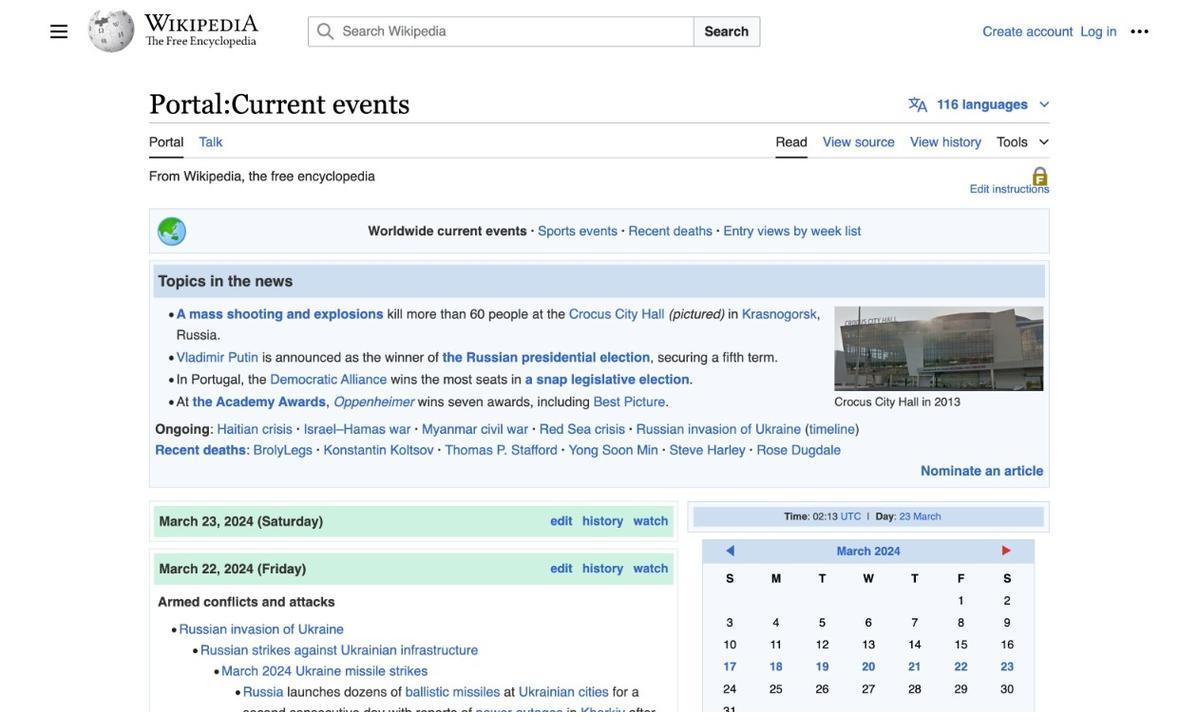Task type: describe. For each thing, give the bounding box(es) containing it.
march 23 region
[[149, 501, 678, 543]]

page protected image
[[1031, 167, 1050, 186]]

crocus city hall in 2013 image
[[835, 307, 1044, 391]]

wikipedia image
[[144, 14, 258, 31]]

menu image
[[49, 22, 68, 41]]

globe icon image
[[156, 216, 187, 247]]

language progressive image
[[909, 95, 928, 114]]



Task type: locate. For each thing, give the bounding box(es) containing it.
march 22 region
[[149, 549, 678, 713]]

the free encyclopedia image
[[146, 36, 257, 48]]

log in and more options image
[[1131, 22, 1150, 41]]

Search Wikipedia search field
[[308, 16, 695, 47]]

main content
[[49, 86, 1150, 713]]

personal tools navigation
[[983, 16, 1155, 47]]

None search field
[[285, 16, 983, 47]]

region
[[149, 261, 1050, 488]]



Task type: vqa. For each thing, say whether or not it's contained in the screenshot.
Bengal in the – a vicious man-eating bengal tiger who is the main villain and the archenemy of mowgli. he is often known as "a chief among tigers" and in multiple adaptations as the one called "the king of tigers". despite being born with a crippled leg and derisively nicknamed "lungri" ("the lame one") by his own mother, shere khan is ruthless, aggressive, violent, arrogant, self- centered, and sees himself as the rightful lord of the jungle.
no



